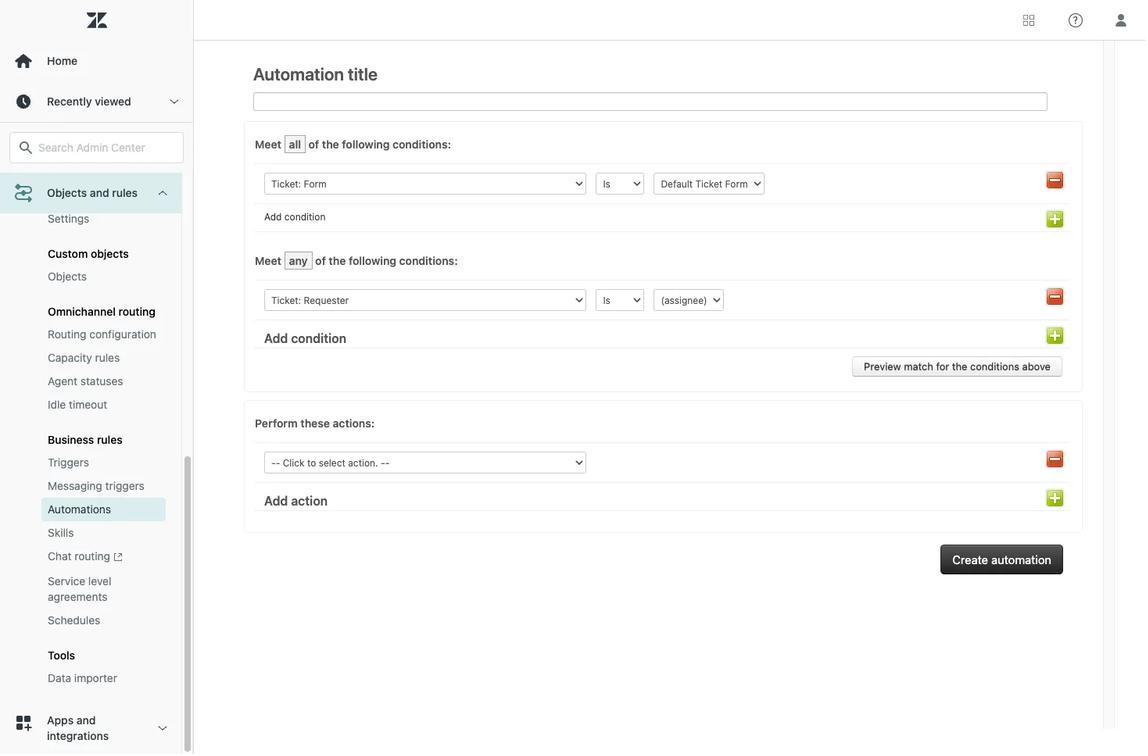Task type: vqa. For each thing, say whether or not it's contained in the screenshot.
Alias at the left top
no



Task type: describe. For each thing, give the bounding box(es) containing it.
service level agreements
[[48, 574, 111, 603]]

skills link
[[41, 522, 166, 545]]

tools element
[[48, 649, 75, 662]]

tags
[[48, 165, 71, 179]]

triggers element
[[48, 455, 89, 471]]

schedules
[[48, 613, 100, 627]]

omnichannel
[[48, 305, 116, 318]]

capacity rules link
[[41, 347, 166, 370]]

user menu image
[[1111, 10, 1131, 30]]

triggers
[[105, 480, 145, 493]]

business
[[48, 433, 94, 447]]

custom
[[48, 247, 88, 261]]

tags link
[[41, 161, 166, 184]]

recently
[[47, 95, 92, 108]]

agreements
[[48, 590, 108, 603]]

objects for objects
[[48, 270, 87, 283]]

capacity rules element
[[48, 351, 120, 366]]

tools
[[48, 649, 75, 662]]

Search Admin Center field
[[38, 141, 174, 155]]

omnichannel routing
[[48, 305, 155, 318]]

chat routing link
[[41, 545, 166, 570]]

service level agreements link
[[41, 570, 166, 609]]

objects and rules button
[[0, 173, 181, 213]]

ticket statuses
[[48, 189, 124, 202]]

ticket statuses link
[[41, 184, 166, 207]]

data
[[48, 671, 71, 685]]

home
[[47, 54, 77, 67]]

zendesk products image
[[1024, 14, 1034, 25]]

ticket
[[48, 189, 79, 202]]

data importer link
[[41, 667, 166, 690]]

ticket statuses element
[[48, 188, 124, 204]]

and for apps
[[76, 714, 96, 727]]

level
[[88, 574, 111, 588]]

tree inside primary element
[[0, 32, 193, 755]]

settings link
[[41, 207, 166, 231]]

rules inside dropdown button
[[112, 186, 138, 199]]

routing configuration element
[[48, 327, 156, 343]]

apps
[[47, 714, 74, 727]]

idle
[[48, 398, 66, 412]]

none search field inside primary element
[[2, 132, 192, 163]]

triggers link
[[41, 451, 166, 475]]

objects and rules group
[[0, 73, 181, 703]]

business rules
[[48, 433, 123, 447]]

schedules element
[[48, 613, 100, 628]]

agent statuses
[[48, 375, 123, 388]]

business rules element
[[48, 433, 123, 447]]

skills
[[48, 526, 74, 540]]

automations element
[[48, 502, 111, 518]]

chat routing element
[[48, 549, 123, 566]]

tags element
[[48, 164, 71, 180]]

objects and rules
[[47, 186, 138, 199]]

triggers
[[48, 456, 89, 469]]

capacity rules
[[48, 351, 120, 365]]

routing
[[48, 328, 86, 341]]

tree item inside primary element
[[0, 32, 181, 703]]

agent statuses link
[[41, 370, 166, 394]]

apps and integrations
[[47, 714, 109, 743]]



Task type: locate. For each thing, give the bounding box(es) containing it.
0 vertical spatial statuses
[[82, 189, 124, 202]]

tree
[[0, 32, 193, 755]]

0 horizontal spatial routing
[[74, 550, 110, 563]]

configuration
[[89, 328, 156, 341]]

chat routing
[[48, 550, 110, 563]]

idle timeout element
[[48, 397, 107, 413]]

objects down tags element
[[47, 186, 87, 199]]

idle timeout link
[[41, 394, 166, 417]]

rules
[[112, 186, 138, 199], [95, 351, 120, 365], [97, 433, 123, 447]]

agent
[[48, 375, 77, 388]]

integrations
[[47, 729, 109, 743]]

omnichannel routing element
[[48, 305, 155, 318]]

objects down custom
[[48, 270, 87, 283]]

objects
[[47, 186, 87, 199], [48, 270, 87, 283]]

1 vertical spatial statuses
[[80, 375, 123, 388]]

settings
[[48, 212, 89, 225]]

and inside apps and integrations
[[76, 714, 96, 727]]

automations link
[[41, 498, 166, 522]]

statuses for ticket statuses
[[82, 189, 124, 202]]

routing up the level
[[74, 550, 110, 563]]

rules down tags link on the left of the page
[[112, 186, 138, 199]]

recently viewed button
[[0, 81, 193, 122]]

statuses inside 'link'
[[82, 189, 124, 202]]

idle timeout
[[48, 398, 107, 412]]

apps and integrations button
[[0, 703, 181, 754]]

automations
[[48, 503, 111, 516]]

and
[[90, 186, 109, 199], [76, 714, 96, 727]]

messaging triggers
[[48, 480, 145, 493]]

messaging triggers element
[[48, 479, 145, 494]]

skills element
[[48, 526, 74, 541]]

and inside dropdown button
[[90, 186, 109, 199]]

data importer element
[[48, 671, 117, 686]]

1 vertical spatial rules
[[95, 351, 120, 365]]

0 vertical spatial rules
[[112, 186, 138, 199]]

messaging triggers link
[[41, 475, 166, 498]]

objects inside group
[[48, 270, 87, 283]]

objects
[[91, 247, 129, 261]]

statuses
[[82, 189, 124, 202], [80, 375, 123, 388]]

primary element
[[0, 0, 194, 755]]

routing configuration link
[[41, 323, 166, 347]]

objects element
[[48, 269, 87, 285]]

objects inside dropdown button
[[47, 186, 87, 199]]

rules down routing configuration link
[[95, 351, 120, 365]]

agent statuses element
[[48, 374, 123, 390]]

0 vertical spatial objects
[[47, 186, 87, 199]]

1 horizontal spatial routing
[[118, 305, 155, 318]]

1 vertical spatial and
[[76, 714, 96, 727]]

tree item containing tags
[[0, 32, 181, 703]]

routing configuration
[[48, 328, 156, 341]]

routing
[[118, 305, 155, 318], [74, 550, 110, 563]]

1 vertical spatial objects
[[48, 270, 87, 283]]

statuses inside 'element'
[[80, 375, 123, 388]]

home button
[[0, 41, 193, 81]]

routing for chat routing
[[74, 550, 110, 563]]

recently viewed
[[47, 95, 131, 108]]

rules for business rules
[[97, 433, 123, 447]]

routing for omnichannel routing
[[118, 305, 155, 318]]

2 vertical spatial rules
[[97, 433, 123, 447]]

0 vertical spatial routing
[[118, 305, 155, 318]]

schedules link
[[41, 609, 166, 632]]

importer
[[74, 671, 117, 685]]

help image
[[1069, 13, 1083, 27]]

1 vertical spatial routing
[[74, 550, 110, 563]]

routing up configuration
[[118, 305, 155, 318]]

settings element
[[48, 211, 89, 227]]

tree item
[[0, 32, 181, 703]]

objects link
[[41, 265, 166, 289]]

custom objects
[[48, 247, 129, 261]]

capacity
[[48, 351, 92, 365]]

objects for objects and rules
[[47, 186, 87, 199]]

chat
[[48, 550, 72, 563]]

tree containing tags
[[0, 32, 193, 755]]

and for objects
[[90, 186, 109, 199]]

statuses for agent statuses
[[80, 375, 123, 388]]

0 vertical spatial and
[[90, 186, 109, 199]]

service
[[48, 574, 85, 588]]

messaging
[[48, 480, 102, 493]]

viewed
[[95, 95, 131, 108]]

None search field
[[2, 132, 192, 163]]

service level agreements element
[[48, 574, 160, 605]]

data importer
[[48, 671, 117, 685]]

timeout
[[69, 398, 107, 412]]

custom objects element
[[48, 247, 129, 261]]

rules up triggers "link"
[[97, 433, 123, 447]]

rules for capacity rules
[[95, 351, 120, 365]]



